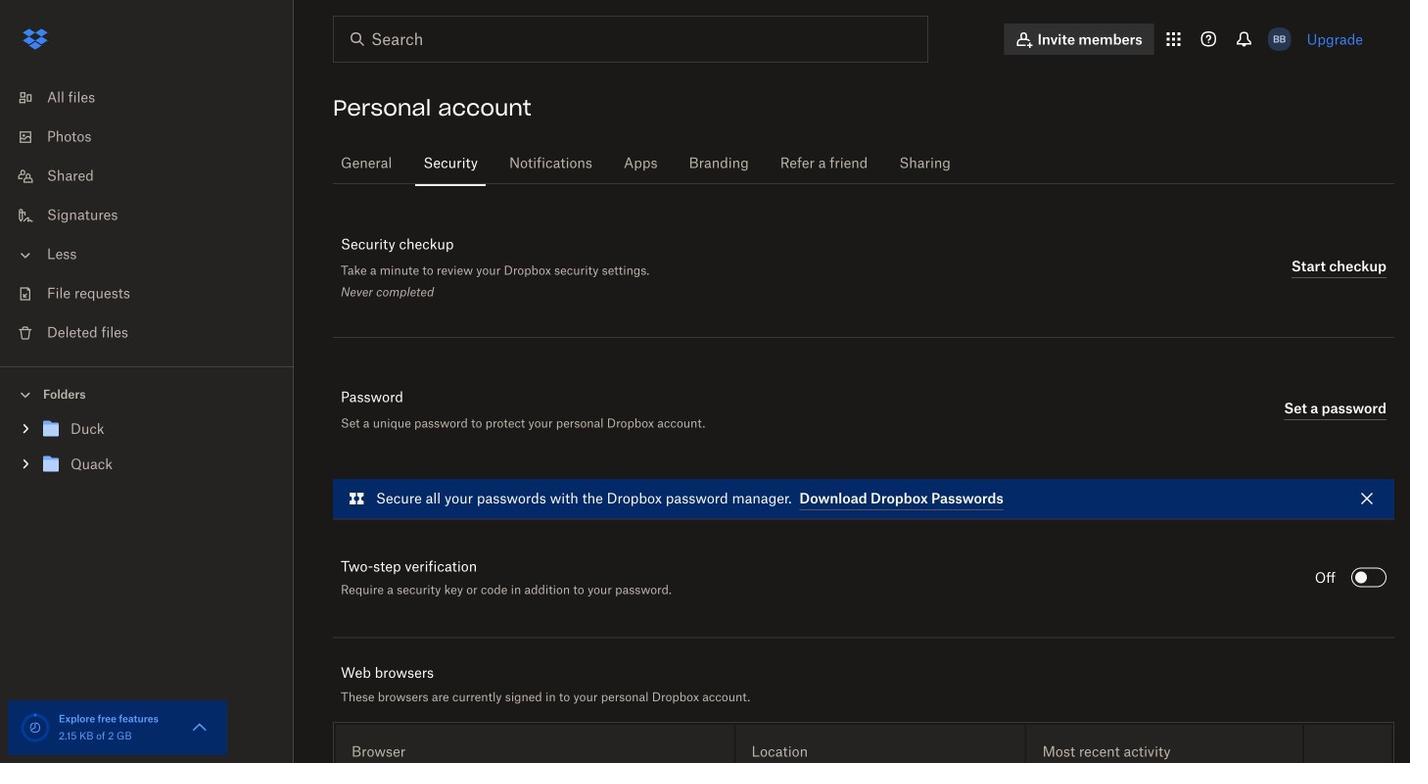 Task type: locate. For each thing, give the bounding box(es) containing it.
quota usage image
[[20, 712, 51, 744]]

tab list
[[333, 137, 1395, 187]]

list
[[0, 67, 294, 366]]

Search text field
[[371, 27, 888, 51]]

dropboxpasswordsline image
[[345, 487, 368, 510]]

alert
[[333, 479, 1395, 519]]

end session element
[[1305, 725, 1392, 763]]

quota usage progress bar
[[20, 712, 51, 744]]

group
[[0, 408, 294, 497]]



Task type: describe. For each thing, give the bounding box(es) containing it.
dropbox image
[[16, 20, 55, 59]]

less image
[[16, 245, 35, 265]]



Task type: vqa. For each thing, say whether or not it's contained in the screenshot.
GB
no



